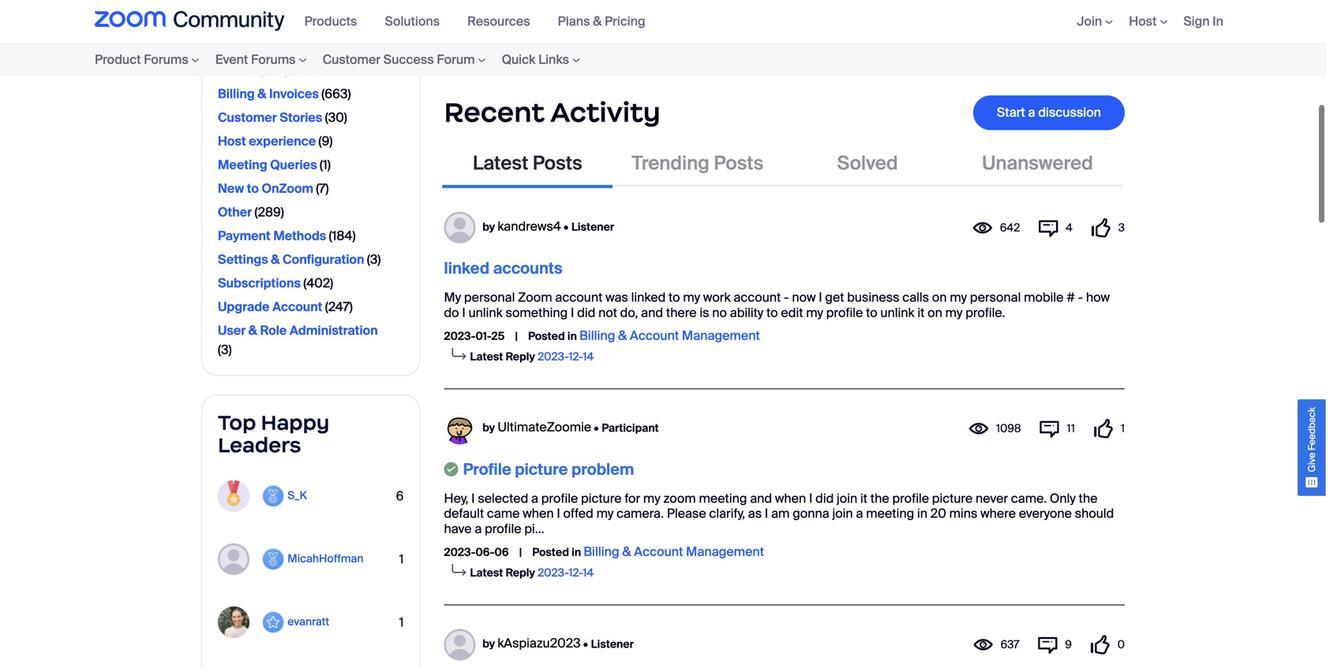 Task type: locate. For each thing, give the bounding box(es) containing it.
1 horizontal spatial for
[[625, 490, 640, 507]]

evanratt image
[[218, 607, 249, 639]]

by right kaspiazu2023 icon
[[483, 637, 495, 652]]

billing & account management link down camera.
[[584, 544, 764, 560]]

1 vertical spatial please
[[667, 506, 706, 522]]

for left pro at the left of the page
[[542, 8, 558, 25]]

number of accepted solutions: 1 image for evanratt
[[399, 599, 404, 646]]

1 12- from the top
[[569, 350, 583, 364]]

0 vertical spatial and
[[641, 305, 663, 321]]

1 reply from the top
[[506, 350, 535, 364]]

number of accepted solutions: 1 image for micahhoffman
[[399, 536, 404, 583]]

by right the ultimatezoomie icon
[[483, 421, 495, 435]]

to inside account access 330 admin 234 billing & invoices 663 customer stories 30 host experience 9 meeting queries 1 new to onzoom 7 other 289 payment methods 184 settings & configuration 3 subscriptions 402 upgrade account 247 user & role administration 3
[[247, 181, 259, 197]]

1098
[[996, 422, 1021, 436]]

recent
[[444, 95, 545, 130]]

number of accepted solutions: 6 image
[[396, 473, 404, 520]]

0 vertical spatial 3
[[1118, 221, 1125, 235]]

in down something
[[567, 329, 577, 344]]

0 vertical spatial number of accepted solutions: 1 image
[[399, 536, 404, 583]]

| for ultimatezoomie
[[519, 545, 522, 560]]

and right clarify,
[[750, 490, 772, 507]]

account up user & role administration link
[[272, 299, 322, 315]]

zoom down accounts
[[518, 289, 552, 306]]

1 vertical spatial listener
[[591, 637, 634, 652]]

| right 27
[[533, 33, 536, 47]]

community champion | zoom employee image inside 's_k' link
[[261, 485, 285, 508]]

customer success forum
[[323, 51, 475, 68]]

latest inside 2023-06-06 | posted in billing & account management latest reply 2023-12-14
[[470, 566, 503, 581]]

in
[[585, 33, 595, 47], [567, 329, 577, 344], [917, 506, 927, 522], [572, 545, 581, 560]]

attendee | zoom employee image
[[261, 611, 285, 635]]

account left was
[[555, 289, 603, 306]]

2 vertical spatial posted
[[532, 545, 569, 560]]

please inside hey, i selected a profile picture for my zoom meeting and when i did join it the profile picture never came. only the default came when i offed my camera. please clarify, as i am gonna join a meeting in 20 mins where everyone should have a profile pi...
[[667, 506, 706, 522]]

zoom inside the my personal zoom account was linked to my work account - now i get business calls on my personal mobile # - how do i unlink something i did not do, and there is no ability to edit my profile to unlink it on my profile.
[[518, 289, 552, 306]]

linked right was
[[631, 289, 666, 306]]

zoom
[[663, 490, 696, 507]]

showing
[[660, 8, 709, 25]]

settings
[[218, 252, 268, 268]]

never
[[976, 490, 1008, 507]]

by inside by ultimatezoomie • participant
[[483, 421, 495, 435]]

customer up 663
[[323, 51, 381, 68]]

in down plans & pricing
[[585, 33, 595, 47]]

0 vertical spatial for
[[542, 8, 558, 25]]

1 horizontal spatial |
[[519, 545, 522, 560]]

& down camera.
[[622, 544, 631, 560]]

account left edit
[[734, 289, 781, 306]]

billing down not
[[579, 328, 615, 344]]

posts for trending posts
[[714, 151, 763, 175]]

unanswered
[[982, 151, 1093, 175]]

1 horizontal spatial meeting
[[866, 506, 914, 522]]

and inside hey, i selected a profile picture for my zoom meeting and when i did join it the profile picture never came. only the default came when i offed my camera. please clarify, as i am gonna join a meeting in 20 mins where everyone should have a profile pi...
[[750, 490, 772, 507]]

- right #
[[1078, 289, 1083, 306]]

success
[[383, 51, 434, 68]]

showing
[[585, 0, 633, 10]]

community champion | zoom employee image left s_k
[[261, 485, 285, 508]]

listener for kandrews4
[[572, 220, 614, 234]]

kaspiazu2023
[[498, 636, 581, 652]]

2 forums from the left
[[251, 51, 296, 68]]

ultimatezoomie
[[498, 419, 591, 436]]

account for zoom
[[555, 289, 603, 306]]

user & role administration link
[[218, 320, 378, 342]]

2023- down something
[[538, 350, 569, 364]]

11
[[1067, 422, 1075, 436]]

reply inside 2023-06-06 | posted in billing & account management latest reply 2023-12-14
[[506, 566, 535, 581]]

it
[[918, 305, 925, 321], [860, 490, 867, 507]]

latest down recent
[[473, 151, 528, 175]]

top
[[218, 410, 256, 436]]

0 vertical spatial 9
[[322, 133, 329, 150]]

a right gonna
[[856, 506, 863, 522]]

2023-04-27 | posted in billing & account management
[[460, 31, 778, 48]]

14 inside 2023-06-06 | posted in billing & account management latest reply 2023-12-14
[[583, 566, 594, 581]]

1 horizontal spatial and
[[750, 490, 772, 507]]

my left the work
[[683, 289, 700, 306]]

posted
[[546, 33, 583, 47], [528, 329, 565, 344], [532, 545, 569, 560]]

1 horizontal spatial -
[[1078, 289, 1083, 306]]

menu bar
[[297, 0, 665, 43], [1053, 0, 1231, 43], [63, 43, 620, 77]]

community champion | zoom employee image right micahhoffman "image"
[[261, 548, 285, 571]]

accounts
[[493, 259, 562, 279]]

subscriptions link
[[218, 272, 301, 295]]

please inside 1. is your account still showing basic after purchasing a zoom subscription? ensure you have assigned the licenses! paid for pro account still showing basic are you still having this problem? please c...
[[940, 8, 979, 25]]

menu bar containing products
[[297, 0, 665, 43]]

unlink right get
[[880, 305, 915, 321]]

1 vertical spatial 12-
[[569, 566, 583, 581]]

posts right the trending
[[714, 151, 763, 175]]

work
[[703, 289, 731, 306]]

host inside account access 330 admin 234 billing & invoices 663 customer stories 30 host experience 9 meeting queries 1 new to onzoom 7 other 289 payment methods 184 settings & configuration 3 subscriptions 402 upgrade account 247 user & role administration 3
[[218, 133, 246, 150]]

2 community champion | zoom employee image from the top
[[261, 548, 285, 571]]

personal
[[464, 289, 515, 306], [970, 289, 1021, 306]]

billing for 2023-06-06 | posted in billing & account management latest reply 2023-12-14
[[584, 544, 619, 560]]

2 vertical spatial •
[[583, 637, 588, 652]]

9 down 30 at the top left of the page
[[322, 133, 329, 150]]

1 vertical spatial number of accepted solutions: 1 image
[[399, 599, 404, 646]]

still left the having
[[794, 8, 814, 25]]

1 vertical spatial reply
[[506, 566, 535, 581]]

0 vertical spatial 12-
[[569, 350, 583, 364]]

in down offed
[[572, 545, 581, 560]]

2023-06-06 | posted in billing & account management latest reply 2023-12-14
[[444, 544, 764, 581]]

9 left 0
[[1065, 638, 1072, 653]]

2023- inside '2023-04-27 | posted in billing & account management'
[[460, 33, 491, 47]]

user
[[218, 323, 246, 339]]

queries
[[270, 157, 317, 173]]

number of accepted solutions: 1 image
[[399, 536, 404, 583], [399, 599, 404, 646]]

in
[[1213, 13, 1223, 30]]

sign
[[1184, 13, 1210, 30]]

1 horizontal spatial personal
[[970, 289, 1021, 306]]

management inside 2023-01-25 | posted in billing & account management latest reply 2023-12-14
[[682, 328, 760, 344]]

1 horizontal spatial zoom
[[779, 0, 813, 10]]

1 community champion | zoom employee image from the top
[[261, 485, 285, 508]]

quick
[[502, 51, 535, 68]]

picture left never at bottom right
[[932, 490, 973, 507]]

payment methods link
[[218, 225, 326, 247]]

- left the now
[[784, 289, 789, 306]]

forums for product forums
[[144, 51, 188, 68]]

host right the join link on the right of the page
[[1129, 13, 1157, 30]]

problem?
[[882, 8, 937, 25]]

menu bar containing product forums
[[63, 43, 620, 77]]

for inside 1. is your account still showing basic after purchasing a zoom subscription? ensure you have assigned the licenses! paid for pro account still showing basic are you still having this problem? please c...
[[542, 8, 558, 25]]

1 horizontal spatial customer
[[323, 51, 381, 68]]

1 horizontal spatial still
[[794, 8, 814, 25]]

linked inside the my personal zoom account was linked to my work account - now i get business calls on my personal mobile # - how do i unlink something i did not do, and there is no ability to edit my profile to unlink it on my profile.
[[631, 289, 666, 306]]

2 vertical spatial latest
[[470, 566, 503, 581]]

the left 20
[[870, 490, 889, 507]]

account inside 1. is your account still showing basic after purchasing a zoom subscription? ensure you have assigned the licenses! paid for pro account still showing basic are you still having this problem? please c...
[[584, 8, 632, 25]]

0 vertical spatial please
[[940, 8, 979, 25]]

01-
[[476, 329, 491, 344]]

0 vertical spatial |
[[533, 33, 536, 47]]

meeting
[[699, 490, 747, 507], [866, 506, 914, 522]]

1 vertical spatial community champion | zoom employee image
[[261, 548, 285, 571]]

2 12- from the top
[[569, 566, 583, 581]]

0 horizontal spatial posts
[[533, 151, 582, 175]]

1 14 from the top
[[583, 350, 594, 364]]

0 vertical spatial linked
[[444, 259, 490, 279]]

management down clarify,
[[686, 544, 764, 560]]

profile right the now
[[826, 305, 863, 321]]

administration
[[290, 323, 378, 339]]

number of accepted solutions: 1 image left kaspiazu2023 icon
[[399, 599, 404, 646]]

number of accepted solutions: 1 image down number of accepted solutions: 6 image
[[399, 536, 404, 583]]

have inside 1. is your account still showing basic after purchasing a zoom subscription? ensure you have assigned the licenses! paid for pro account still showing basic are you still having this problem? please c...
[[964, 0, 992, 10]]

0 horizontal spatial 3
[[221, 342, 229, 358]]

billing inside account access 330 admin 234 billing & invoices 663 customer stories 30 host experience 9 meeting queries 1 new to onzoom 7 other 289 payment methods 184 settings & configuration 3 subscriptions 402 upgrade account 247 user & role administration 3
[[218, 86, 255, 102]]

it right gonna
[[860, 490, 867, 507]]

0 horizontal spatial please
[[667, 506, 706, 522]]

2 horizontal spatial |
[[533, 33, 536, 47]]

to right get
[[866, 305, 877, 321]]

in for 2023-01-25 | posted in billing & account management latest reply 2023-12-14
[[567, 329, 577, 344]]

subscriptions
[[218, 275, 301, 292]]

this
[[858, 8, 879, 25]]

latest inside 2023-01-25 | posted in billing & account management latest reply 2023-12-14
[[470, 350, 503, 364]]

how
[[1086, 289, 1110, 306]]

1 horizontal spatial unlink
[[880, 305, 915, 321]]

ensure
[[897, 0, 938, 10]]

0 horizontal spatial for
[[542, 8, 558, 25]]

1 vertical spatial |
[[515, 329, 518, 344]]

0 horizontal spatial customer
[[218, 109, 277, 126]]

personal left mobile
[[970, 289, 1021, 306]]

billing
[[597, 31, 633, 48], [218, 86, 255, 102], [579, 328, 615, 344], [584, 544, 619, 560]]

1 vertical spatial 2023-12-14 link
[[538, 566, 594, 581]]

1 vertical spatial customer
[[218, 109, 277, 126]]

posted down plans
[[546, 33, 583, 47]]

0 horizontal spatial 9
[[322, 133, 329, 150]]

12- inside 2023-06-06 | posted in billing & account management latest reply 2023-12-14
[[569, 566, 583, 581]]

billing inside 2023-01-25 | posted in billing & account management latest reply 2023-12-14
[[579, 328, 615, 344]]

1 unlink from the left
[[469, 305, 503, 321]]

14 for my
[[583, 566, 594, 581]]

1 forums from the left
[[144, 51, 188, 68]]

1 vertical spatial management
[[682, 328, 760, 344]]

0 horizontal spatial have
[[444, 521, 472, 537]]

management inside 2023-06-06 | posted in billing & account management latest reply 2023-12-14
[[686, 544, 764, 560]]

community champion | zoom employee image inside micahhoffman link
[[261, 548, 285, 571]]

2023- down licenses! on the top left
[[460, 33, 491, 47]]

0 vertical spatial did
[[577, 305, 595, 321]]

14 for did
[[583, 350, 594, 364]]

where
[[980, 506, 1016, 522]]

linked up my
[[444, 259, 490, 279]]

1 vertical spatial by
[[483, 421, 495, 435]]

3 down user
[[221, 342, 229, 358]]

2 horizontal spatial •
[[594, 421, 599, 435]]

by for kandrews4
[[483, 220, 495, 234]]

invoices
[[269, 86, 319, 102]]

micahhoffman image
[[218, 544, 249, 575]]

reply inside 2023-01-25 | posted in billing & account management latest reply 2023-12-14
[[506, 350, 535, 364]]

2023- for 2023-04-27 | posted in billing & account management
[[460, 33, 491, 47]]

| inside 2023-06-06 | posted in billing & account management latest reply 2023-12-14
[[519, 545, 522, 560]]

• right kandrews4 link
[[564, 220, 569, 234]]

business
[[847, 289, 899, 306]]

0 vertical spatial host
[[1129, 13, 1157, 30]]

did right am in the right bottom of the page
[[816, 490, 834, 507]]

2 personal from the left
[[970, 289, 1021, 306]]

in left 20
[[917, 506, 927, 522]]

0 vertical spatial zoom
[[779, 0, 813, 10]]

1 horizontal spatial the
[[1051, 0, 1070, 10]]

0 vertical spatial have
[[964, 0, 992, 10]]

& left role
[[249, 323, 257, 339]]

3 right configuration
[[370, 252, 378, 268]]

1 vertical spatial posted
[[528, 329, 565, 344]]

the right assigned
[[1051, 0, 1070, 10]]

0 vertical spatial by
[[483, 220, 495, 234]]

calls
[[902, 289, 929, 306]]

list containing account access
[[218, 36, 404, 359]]

1 up the 7
[[323, 157, 327, 173]]

did left not
[[577, 305, 595, 321]]

0 horizontal spatial unlink
[[469, 305, 503, 321]]

2023- down default
[[444, 545, 476, 560]]

now
[[792, 289, 816, 306]]

1. is your account still showing basic after purchasing a zoom subscription? ensure you have assigned the licenses! paid for pro account still showing basic are you still having this problem? please c...
[[460, 0, 1070, 25]]

a right start
[[1028, 104, 1035, 121]]

14 inside 2023-01-25 | posted in billing & account management latest reply 2023-12-14
[[583, 350, 594, 364]]

you right are
[[770, 8, 791, 25]]

• right kaspiazu2023 at the left of page
[[583, 637, 588, 652]]

ability
[[730, 305, 764, 321]]

community champion | zoom employee image
[[261, 485, 285, 508], [261, 548, 285, 571]]

• inside by kandrews4 • listener
[[564, 220, 569, 234]]

account access 330 admin 234 billing & invoices 663 customer stories 30 host experience 9 meeting queries 1 new to onzoom 7 other 289 payment methods 184 settings & configuration 3 subscriptions 402 upgrade account 247 user & role administration 3
[[218, 38, 378, 358]]

posted inside 2023-01-25 | posted in billing & account management latest reply 2023-12-14
[[528, 329, 565, 344]]

still
[[562, 0, 582, 10], [794, 8, 814, 25]]

evanratt link
[[218, 607, 341, 639]]

kandrews4 image
[[444, 212, 476, 244]]

1 horizontal spatial •
[[583, 637, 588, 652]]

2023-12-14 link down something
[[538, 350, 594, 364]]

0 vertical spatial reply
[[506, 350, 535, 364]]

1 vertical spatial it
[[860, 490, 867, 507]]

1 by from the top
[[483, 220, 495, 234]]

0 horizontal spatial •
[[564, 220, 569, 234]]

9 inside account access 330 admin 234 billing & invoices 663 customer stories 30 host experience 9 meeting queries 1 new to onzoom 7 other 289 payment methods 184 settings & configuration 3 subscriptions 402 upgrade account 247 user & role administration 3
[[322, 133, 329, 150]]

1 horizontal spatial linked
[[631, 289, 666, 306]]

posts
[[533, 151, 582, 175], [714, 151, 763, 175]]

642
[[1000, 221, 1020, 235]]

289
[[258, 204, 281, 221]]

0 vertical spatial •
[[564, 220, 569, 234]]

and
[[641, 305, 663, 321], [750, 490, 772, 507]]

0 horizontal spatial linked
[[444, 259, 490, 279]]

2023- for 2023-06-06 | posted in billing & account management latest reply 2023-12-14
[[444, 545, 476, 560]]

| right 06
[[519, 545, 522, 560]]

my right calls
[[950, 289, 967, 306]]

onzoom
[[262, 181, 313, 197]]

1 horizontal spatial posts
[[714, 151, 763, 175]]

for down problem
[[625, 490, 640, 507]]

1 vertical spatial linked
[[631, 289, 666, 306]]

billing down admin link
[[218, 86, 255, 102]]

account inside 1. is your account still showing basic after purchasing a zoom subscription? ensure you have assigned the licenses! paid for pro account still showing basic are you still having this problem? please c...
[[511, 0, 559, 10]]

kandrews4 link
[[498, 218, 561, 235]]

i left not
[[571, 305, 574, 321]]

2 - from the left
[[1078, 289, 1083, 306]]

account
[[584, 8, 632, 25], [648, 31, 697, 48], [218, 38, 268, 55], [272, 299, 322, 315], [630, 328, 679, 344], [634, 544, 683, 560]]

billing inside 2023-06-06 | posted in billing & account management latest reply 2023-12-14
[[584, 544, 619, 560]]

in inside '2023-04-27 | posted in billing & account management'
[[585, 33, 595, 47]]

& inside menu bar
[[593, 13, 602, 30]]

have left assigned
[[964, 0, 992, 10]]

as
[[748, 506, 762, 522]]

posted down pi...
[[532, 545, 569, 560]]

please left c...
[[940, 8, 979, 25]]

management down are
[[700, 31, 778, 48]]

1 2023-12-14 link from the top
[[538, 350, 594, 364]]

ultimatezoomie image
[[444, 413, 476, 445]]

0 vertical spatial 14
[[583, 350, 594, 364]]

in inside hey, i selected a profile picture for my zoom meeting and when i did join it the profile picture never came. only the default came when i offed my camera. please clarify, as i am gonna join a meeting in 20 mins where everyone should have a profile pi...
[[917, 506, 927, 522]]

to
[[247, 181, 259, 197], [669, 289, 680, 306], [767, 305, 778, 321], [866, 305, 877, 321]]

account inside 2023-06-06 | posted in billing & account management latest reply 2023-12-14
[[634, 544, 683, 560]]

join
[[1077, 13, 1102, 30]]

0 horizontal spatial you
[[770, 8, 791, 25]]

listener inside by kandrews4 • listener
[[572, 220, 614, 234]]

0 horizontal spatial |
[[515, 329, 518, 344]]

customer
[[323, 51, 381, 68], [218, 109, 277, 126]]

2 number of accepted solutions: 1 image from the top
[[399, 599, 404, 646]]

i right the do
[[462, 305, 466, 321]]

account
[[511, 0, 559, 10], [555, 289, 603, 306], [734, 289, 781, 306]]

heading
[[218, 0, 404, 20]]

account down camera.
[[634, 544, 683, 560]]

personal down linked accounts link
[[464, 289, 515, 306]]

in for 2023-06-06 | posted in billing & account management latest reply 2023-12-14
[[572, 545, 581, 560]]

0 horizontal spatial basic
[[636, 0, 668, 10]]

1 number of accepted solutions: 1 image from the top
[[399, 536, 404, 583]]

community champion | zoom employee image for 1
[[261, 548, 285, 571]]

latest down 01-
[[470, 350, 503, 364]]

• for kandrews4
[[564, 220, 569, 234]]

2 2023-12-14 link from the top
[[538, 566, 594, 581]]

customer stories link
[[218, 107, 322, 129]]

| inside 2023-01-25 | posted in billing & account management latest reply 2023-12-14
[[515, 329, 518, 344]]

0 horizontal spatial and
[[641, 305, 663, 321]]

1 horizontal spatial have
[[964, 0, 992, 10]]

1.
[[460, 0, 468, 10]]

3 by from the top
[[483, 637, 495, 652]]

& inside 2023-06-06 | posted in billing & account management latest reply 2023-12-14
[[622, 544, 631, 560]]

on
[[932, 289, 947, 306], [928, 305, 942, 321]]

it right business
[[918, 305, 925, 321]]

it inside hey, i selected a profile picture for my zoom meeting and when i did join it the profile picture never came. only the default came when i offed my camera. please clarify, as i am gonna join a meeting in 20 mins where everyone should have a profile pi...
[[860, 490, 867, 507]]

1 vertical spatial did
[[816, 490, 834, 507]]

0 horizontal spatial zoom
[[518, 289, 552, 306]]

did
[[577, 305, 595, 321], [816, 490, 834, 507]]

2023-12-14 link for i
[[538, 350, 594, 364]]

0 vertical spatial posted
[[546, 33, 583, 47]]

1 vertical spatial billing & account management link
[[579, 328, 760, 344]]

management for account
[[682, 328, 760, 344]]

something
[[506, 305, 568, 321]]

2023-12-14 link down pi...
[[538, 566, 594, 581]]

0 horizontal spatial host
[[218, 133, 246, 150]]

1 personal from the left
[[464, 289, 515, 306]]

methods
[[273, 228, 326, 244]]

billing down plans & pricing link at top
[[597, 31, 633, 48]]

1 horizontal spatial host
[[1129, 13, 1157, 30]]

kaspiazu2023 image
[[444, 629, 476, 661]]

2 posts from the left
[[714, 151, 763, 175]]

0 horizontal spatial personal
[[464, 289, 515, 306]]

-
[[784, 289, 789, 306], [1078, 289, 1083, 306]]

in inside 2023-01-25 | posted in billing & account management latest reply 2023-12-14
[[567, 329, 577, 344]]

in inside 2023-06-06 | posted in billing & account management latest reply 2023-12-14
[[572, 545, 581, 560]]

by right kandrews4 'image'
[[483, 220, 495, 234]]

by inside by kaspiazu2023 • listener
[[483, 637, 495, 652]]

posted inside 2023-06-06 | posted in billing & account management latest reply 2023-12-14
[[532, 545, 569, 560]]

latest down 06-
[[470, 566, 503, 581]]

| inside '2023-04-27 | posted in billing & account management'
[[533, 33, 536, 47]]

meeting left 20
[[866, 506, 914, 522]]

to right new
[[247, 181, 259, 197]]

it inside the my personal zoom account was linked to my work account - now i get business calls on my personal mobile # - how do i unlink something i did not do, and there is no ability to edit my profile to unlink it on my profile.
[[918, 305, 925, 321]]

12- inside 2023-01-25 | posted in billing & account management latest reply 2023-12-14
[[569, 350, 583, 364]]

0 horizontal spatial picture
[[515, 460, 568, 480]]

in for 2023-04-27 | posted in billing & account management
[[585, 33, 595, 47]]

latest for kandrews4
[[470, 350, 503, 364]]

listener right kaspiazu2023 at the left of page
[[591, 637, 634, 652]]

1 vertical spatial and
[[750, 490, 772, 507]]

0 vertical spatial listener
[[572, 220, 614, 234]]

join link
[[1077, 13, 1113, 30]]

0 horizontal spatial meeting
[[699, 490, 747, 507]]

top happy leaders heading
[[218, 410, 404, 458]]

posted for ultimatezoomie
[[532, 545, 569, 560]]

list
[[218, 36, 404, 359]]

host up meeting
[[218, 133, 246, 150]]

billing & account management link
[[597, 31, 778, 48], [579, 328, 760, 344], [584, 544, 764, 560]]

upgrade
[[218, 299, 270, 315]]

1 vertical spatial host
[[218, 133, 246, 150]]

account inside 2023-01-25 | posted in billing & account management latest reply 2023-12-14
[[630, 328, 679, 344]]

by inside by kandrews4 • listener
[[483, 220, 495, 234]]

on right calls
[[932, 289, 947, 306]]

hey, i selected a profile picture for my zoom meeting and when i did join it the profile picture never came. only the default came when i offed my camera. please clarify, as i am gonna join a meeting in 20 mins where everyone should have a profile pi...
[[444, 490, 1114, 537]]

and right "do,"
[[641, 305, 663, 321]]

your
[[484, 0, 508, 10]]

2 vertical spatial billing & account management link
[[584, 544, 764, 560]]

330
[[321, 38, 344, 55]]

i
[[819, 289, 822, 306], [462, 305, 466, 321], [571, 305, 574, 321], [471, 490, 475, 507], [809, 490, 813, 507], [557, 506, 560, 522], [765, 506, 768, 522]]

a
[[769, 0, 776, 10], [1028, 104, 1035, 121], [531, 490, 538, 507], [856, 506, 863, 522], [475, 521, 482, 537]]

1 horizontal spatial did
[[816, 490, 834, 507]]

discussion
[[1038, 104, 1101, 121]]

12- down offed
[[569, 566, 583, 581]]

settings & configuration link
[[218, 249, 364, 271]]

1 horizontal spatial 9
[[1065, 638, 1072, 653]]

0 horizontal spatial -
[[784, 289, 789, 306]]

host
[[1129, 13, 1157, 30], [218, 133, 246, 150]]

0 horizontal spatial did
[[577, 305, 595, 321]]

• inside by kaspiazu2023 • listener
[[583, 637, 588, 652]]

new
[[218, 181, 244, 197]]

1 inside account access 330 admin 234 billing & invoices 663 customer stories 30 host experience 9 meeting queries 1 new to onzoom 7 other 289 payment methods 184 settings & configuration 3 subscriptions 402 upgrade account 247 user & role administration 3
[[323, 157, 327, 173]]

14
[[583, 350, 594, 364], [583, 566, 594, 581]]

basic left are
[[712, 8, 744, 25]]

2 by from the top
[[483, 421, 495, 435]]

account up '2023-04-27 | posted in billing & account management'
[[584, 8, 632, 25]]

the for it
[[870, 490, 889, 507]]

a inside 1. is your account still showing basic after purchasing a zoom subscription? ensure you have assigned the licenses! paid for pro account still showing basic are you still having this problem? please c...
[[769, 0, 776, 10]]

1 vertical spatial have
[[444, 521, 472, 537]]

0 horizontal spatial the
[[870, 490, 889, 507]]

0 vertical spatial community champion | zoom employee image
[[261, 485, 285, 508]]

2 14 from the top
[[583, 566, 594, 581]]

2 unlink from the left
[[880, 305, 915, 321]]

2 reply from the top
[[506, 566, 535, 581]]

the inside 1. is your account still showing basic after purchasing a zoom subscription? ensure you have assigned the licenses! paid for pro account still showing basic are you still having this problem? please c...
[[1051, 0, 1070, 10]]

1 vertical spatial 14
[[583, 566, 594, 581]]

reply down 06
[[506, 566, 535, 581]]

there
[[666, 305, 697, 321]]

1 left kaspiazu2023 icon
[[399, 614, 404, 631]]

• inside by ultimatezoomie • participant
[[594, 421, 599, 435]]

2 vertical spatial by
[[483, 637, 495, 652]]

1 posts from the left
[[533, 151, 582, 175]]

posted down something
[[528, 329, 565, 344]]

have down hey,
[[444, 521, 472, 537]]

you right ensure
[[941, 0, 961, 10]]

the for assigned
[[1051, 0, 1070, 10]]

0 horizontal spatial forums
[[144, 51, 188, 68]]

listener inside by kaspiazu2023 • listener
[[591, 637, 634, 652]]

profile up 06
[[485, 521, 521, 537]]



Task type: describe. For each thing, give the bounding box(es) containing it.
s_k link
[[218, 481, 319, 512]]

i right hey,
[[471, 490, 475, 507]]

profile inside the my personal zoom account was linked to my work account - now i get business calls on my personal mobile # - how do i unlink something i did not do, and there is no ability to edit my profile to unlink it on my profile.
[[826, 305, 863, 321]]

a up 06-
[[475, 521, 482, 537]]

for inside hey, i selected a profile picture for my zoom meeting and when i did join it the profile picture never came. only the default came when i offed my camera. please clarify, as i am gonna join a meeting in 20 mins where everyone should have a profile pi...
[[625, 490, 640, 507]]

micahhoffman
[[288, 552, 364, 566]]

latest for ultimatezoomie
[[470, 566, 503, 581]]

my right edit
[[806, 305, 823, 321]]

my
[[444, 289, 461, 306]]

i left offed
[[557, 506, 560, 522]]

after
[[671, 0, 698, 10]]

• for ultimatezoomie
[[594, 421, 599, 435]]

1 vertical spatial 9
[[1065, 638, 1072, 653]]

247
[[328, 299, 349, 315]]

forums for event forums
[[251, 51, 296, 68]]

by for ultimatezoomie
[[483, 421, 495, 435]]

new to onzoom link
[[218, 178, 313, 200]]

evanratt
[[288, 615, 329, 629]]

posts for latest posts
[[533, 151, 582, 175]]

1 horizontal spatial picture
[[581, 490, 622, 507]]

pi...
[[524, 521, 544, 537]]

everyone
[[1019, 506, 1072, 522]]

trending posts
[[632, 151, 763, 175]]

402
[[307, 275, 330, 292]]

12- for offed
[[569, 566, 583, 581]]

6
[[396, 488, 404, 505]]

forum
[[437, 51, 475, 68]]

hey,
[[444, 490, 468, 507]]

2023-12-14 link for offed
[[538, 566, 594, 581]]

& inside 2023-01-25 | posted in billing & account management latest reply 2023-12-14
[[618, 328, 627, 344]]

0 horizontal spatial when
[[523, 506, 554, 522]]

& up customer stories link in the left top of the page
[[258, 86, 266, 102]]

2 horizontal spatial the
[[1079, 490, 1098, 507]]

camera.
[[617, 506, 664, 522]]

admin
[[218, 62, 257, 79]]

having
[[817, 8, 855, 25]]

| for kandrews4
[[515, 329, 518, 344]]

billing for 2023-04-27 | posted in billing & account management
[[597, 31, 633, 48]]

event
[[215, 51, 248, 68]]

by kaspiazu2023 • listener
[[483, 636, 634, 652]]

plans & pricing link
[[558, 13, 657, 30]]

gonna
[[793, 506, 829, 522]]

on left profile.
[[928, 305, 942, 321]]

my left profile.
[[945, 305, 963, 321]]

zoom inside 1. is your account still showing basic after purchasing a zoom subscription? ensure you have assigned the licenses! paid for pro account still showing basic are you still having this problem? please c...
[[779, 0, 813, 10]]

posted inside '2023-04-27 | posted in billing & account management'
[[546, 33, 583, 47]]

purchasing
[[701, 0, 766, 10]]

links
[[538, 51, 569, 68]]

did inside the my personal zoom account was linked to my work account - now i get business calls on my personal mobile # - how do i unlink something i did not do, and there is no ability to edit my profile to unlink it on my profile.
[[577, 305, 595, 321]]

1 - from the left
[[784, 289, 789, 306]]

have inside hey, i selected a profile picture for my zoom meeting and when i did join it the profile picture never came. only the default came when i offed my camera. please clarify, as i am gonna join a meeting in 20 mins where everyone should have a profile pi...
[[444, 521, 472, 537]]

participant
[[602, 421, 659, 435]]

and inside the my personal zoom account was linked to my work account - now i get business calls on my personal mobile # - how do i unlink something i did not do, and there is no ability to edit my profile to unlink it on my profile.
[[641, 305, 663, 321]]

happy
[[261, 410, 330, 436]]

mobile
[[1024, 289, 1064, 306]]

host experience link
[[218, 130, 316, 152]]

profile
[[463, 460, 511, 480]]

1 horizontal spatial you
[[941, 0, 961, 10]]

reply for unlink
[[506, 350, 535, 364]]

1 down number of accepted solutions: 6 image
[[399, 551, 404, 568]]

• for kaspiazu2023
[[583, 637, 588, 652]]

no
[[712, 305, 727, 321]]

s_k image
[[218, 481, 249, 512]]

1 horizontal spatial when
[[775, 490, 806, 507]]

reply for when
[[506, 566, 535, 581]]

is
[[700, 305, 709, 321]]

2023- down pi...
[[538, 566, 569, 581]]

do,
[[620, 305, 638, 321]]

listener for kaspiazu2023
[[591, 637, 634, 652]]

account access link
[[218, 36, 315, 58]]

637
[[1001, 638, 1020, 653]]

quick links link
[[494, 43, 588, 77]]

to left is on the right top
[[669, 289, 680, 306]]

other link
[[218, 201, 252, 224]]

i right am in the right bottom of the page
[[809, 490, 813, 507]]

by for kaspiazu2023
[[483, 637, 495, 652]]

community.title image
[[95, 11, 285, 32]]

i right as
[[765, 506, 768, 522]]

a up pi...
[[531, 490, 538, 507]]

trending
[[632, 151, 710, 175]]

2 horizontal spatial picture
[[932, 490, 973, 507]]

0 vertical spatial latest
[[473, 151, 528, 175]]

admin link
[[218, 59, 257, 81]]

linked accounts link
[[444, 259, 562, 279]]

other
[[218, 204, 252, 221]]

i left get
[[819, 289, 822, 306]]

0 vertical spatial management
[[700, 31, 778, 48]]

solved
[[837, 151, 898, 175]]

management for meeting
[[686, 544, 764, 560]]

2023- for 2023-01-25 | posted in billing & account management latest reply 2023-12-14
[[444, 329, 476, 344]]

host link
[[1129, 13, 1168, 30]]

1 right 11
[[1121, 422, 1125, 436]]

did inside hey, i selected a profile picture for my zoom meeting and when i did join it the profile picture never came. only the default came when i offed my camera. please clarify, as i am gonna join a meeting in 20 mins where everyone should have a profile pi...
[[816, 490, 834, 507]]

licenses!
[[460, 8, 511, 25]]

account up admin link
[[218, 38, 268, 55]]

is
[[471, 0, 481, 10]]

2 horizontal spatial 3
[[1118, 221, 1125, 235]]

2023-01-25 | posted in billing & account management latest reply 2023-12-14
[[444, 328, 760, 364]]

billing for 2023-01-25 | posted in billing & account management latest reply 2023-12-14
[[579, 328, 615, 344]]

c...
[[982, 8, 998, 25]]

pricing
[[605, 13, 645, 30]]

184
[[332, 228, 352, 244]]

customer inside account access 330 admin 234 billing & invoices 663 customer stories 30 host experience 9 meeting queries 1 new to onzoom 7 other 289 payment methods 184 settings & configuration 3 subscriptions 402 upgrade account 247 user & role administration 3
[[218, 109, 277, 126]]

06
[[495, 545, 509, 560]]

0 vertical spatial billing & account management link
[[597, 31, 778, 48]]

still
[[635, 8, 657, 25]]

profile left 20
[[892, 490, 929, 507]]

offed
[[563, 506, 593, 522]]

1 vertical spatial 3
[[370, 252, 378, 268]]

leaders
[[218, 433, 301, 458]]

subscription?
[[816, 0, 894, 10]]

#
[[1067, 289, 1075, 306]]

edit
[[781, 305, 803, 321]]

activity
[[550, 95, 661, 130]]

account down showing
[[648, 31, 697, 48]]

1 horizontal spatial basic
[[712, 8, 744, 25]]

solutions
[[385, 13, 440, 30]]

kaspiazu2023 link
[[498, 636, 581, 652]]

event forums link
[[207, 43, 315, 77]]

was
[[605, 289, 628, 306]]

upgrade account link
[[218, 296, 322, 318]]

to left edit
[[767, 305, 778, 321]]

payment
[[218, 228, 271, 244]]

came
[[487, 506, 520, 522]]

linked accounts
[[444, 259, 562, 279]]

mins
[[949, 506, 977, 522]]

7
[[319, 181, 326, 197]]

0 horizontal spatial still
[[562, 0, 582, 10]]

meeting
[[218, 157, 267, 173]]

2 vertical spatial 3
[[221, 342, 229, 358]]

profile picture problem
[[463, 460, 634, 480]]

0 vertical spatial customer
[[323, 51, 381, 68]]

community champion | zoom employee image for 6
[[261, 485, 285, 508]]

& down payment methods link
[[271, 252, 280, 268]]

latest posts
[[473, 151, 582, 175]]

by ultimatezoomie • participant
[[483, 419, 659, 436]]

12- for i
[[569, 350, 583, 364]]

start a discussion
[[997, 104, 1101, 121]]

& down still
[[636, 31, 645, 48]]

recent activity
[[444, 95, 661, 130]]

quick links
[[502, 51, 569, 68]]

problem
[[571, 460, 634, 480]]

resources
[[467, 13, 530, 30]]

my left zoom
[[643, 490, 660, 507]]

profile down profile picture problem at the bottom left of the page
[[541, 490, 578, 507]]

pro
[[561, 8, 581, 25]]

kandrews4
[[498, 218, 561, 235]]

posted for kandrews4
[[528, 329, 565, 344]]

menu bar containing join
[[1053, 0, 1231, 43]]

not
[[598, 305, 617, 321]]

30
[[328, 109, 344, 126]]

am
[[771, 506, 790, 522]]

my right offed
[[596, 506, 614, 522]]

billing & account management link for ultimatezoomie
[[584, 544, 764, 560]]

start a discussion link
[[973, 95, 1125, 130]]

billing & account management link for kandrews4
[[579, 328, 760, 344]]

account for your
[[511, 0, 559, 10]]



Task type: vqa. For each thing, say whether or not it's contained in the screenshot.
it
yes



